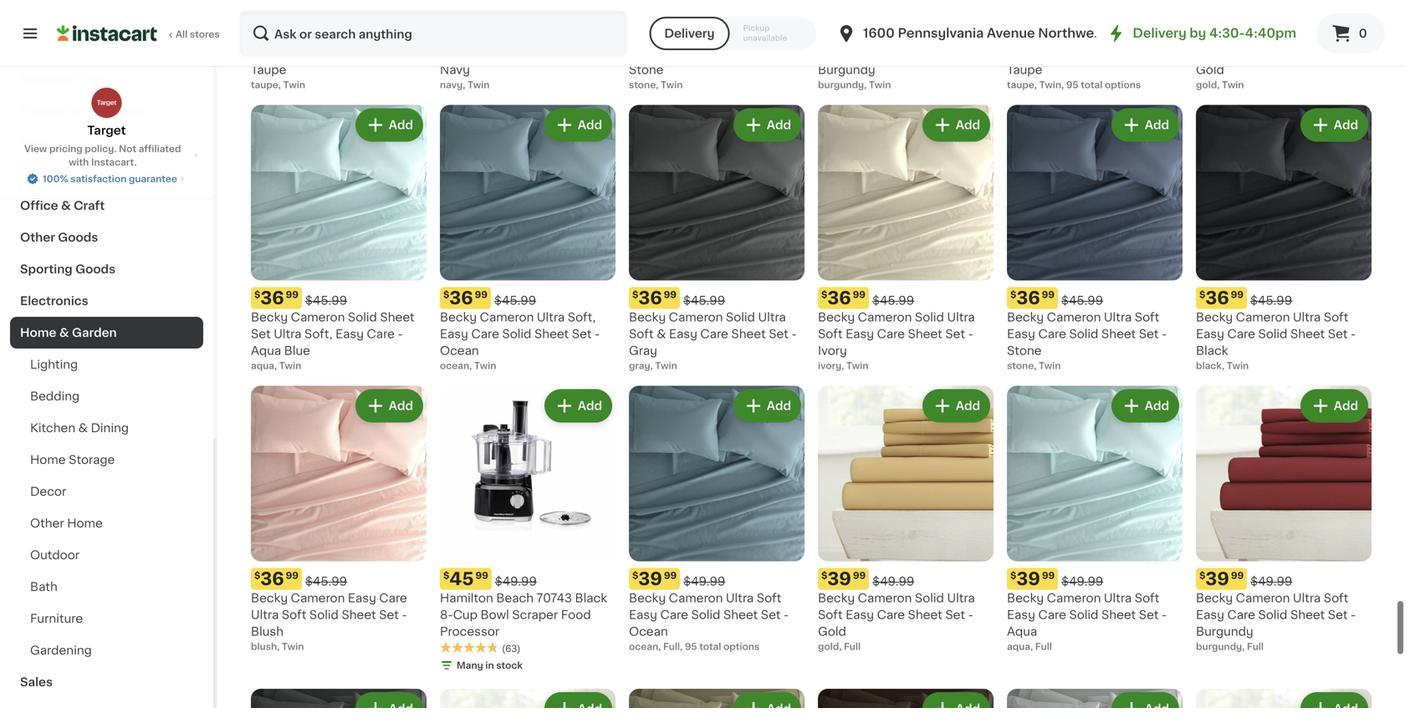 Task type: locate. For each thing, give the bounding box(es) containing it.
home up the outdoor link
[[67, 518, 103, 530]]

$ 36 99 up blue
[[254, 290, 299, 307]]

care
[[379, 31, 407, 42], [569, 31, 597, 42], [661, 47, 689, 59], [850, 47, 878, 59], [1039, 47, 1067, 59], [1228, 47, 1256, 59], [76, 73, 105, 85], [367, 328, 395, 340], [472, 328, 499, 340], [701, 328, 729, 340], [877, 328, 905, 340], [1039, 328, 1067, 340], [1228, 328, 1256, 340], [379, 593, 407, 605], [661, 610, 689, 621], [877, 610, 905, 621], [1039, 610, 1067, 621], [1228, 610, 1256, 621]]

0 vertical spatial options
[[1105, 80, 1142, 90]]

1 vertical spatial stone,
[[1008, 362, 1037, 371]]

$ 39 99 $49.99 becky cameron solid ultra soft easy care sheet set - gold gold, full
[[818, 571, 975, 652]]

1 vertical spatial other
[[30, 518, 64, 530]]

1 horizontal spatial taupe,
[[1008, 80, 1038, 90]]

care inside becky cameron solid sheet set ultra soft, easy care - aqua blue aqua, twin
[[367, 328, 395, 340]]

0 vertical spatial home
[[20, 327, 56, 339]]

99 for the $36.99 original price: $45.99 element associated with $ 36 99 $45.99 becky cameron solid ultra soft easy care sheet set - ivory ivory, twin
[[853, 290, 866, 300]]

- inside becky cameron ultra soft & easy care solid sheet set - gold gold, twin
[[1351, 47, 1357, 59]]

2 39 from the left
[[828, 571, 852, 588]]

- inside $ 36 99 $45.99 becky cameron ultra soft, easy care solid sheet set - ocean ocean, twin
[[595, 328, 600, 340]]

0 vertical spatial soft,
[[568, 312, 596, 323]]

1 horizontal spatial taupe
[[1008, 64, 1043, 76]]

bath
[[30, 582, 58, 593]]

Search field
[[241, 12, 626, 55]]

$ 36 99 for becky cameron ultra soft easy care solid sheet set - stone
[[1011, 290, 1055, 307]]

0 horizontal spatial ocean,
[[440, 362, 472, 371]]

$ 36 99 for becky cameron easy care ultra soft solid sheet set - taupe
[[254, 8, 299, 26]]

99 inside $ 39 99
[[1043, 572, 1055, 581]]

$45.99
[[305, 14, 347, 26], [495, 14, 537, 26], [684, 14, 726, 26], [305, 295, 347, 307], [495, 295, 537, 307], [684, 295, 726, 307], [873, 295, 915, 307], [1062, 295, 1104, 307], [1251, 295, 1293, 307], [305, 576, 347, 588]]

0 horizontal spatial stone,
[[629, 80, 659, 90]]

$ 36 99 $45.99 becky cameron ultra soft easy care solid sheet set - black black, twin
[[1197, 290, 1357, 371]]

0 horizontal spatial aqua
[[251, 345, 281, 357]]

1 horizontal spatial stone,
[[1008, 362, 1037, 371]]

add button
[[357, 110, 422, 140], [546, 110, 611, 140], [735, 110, 800, 140], [925, 110, 989, 140], [1114, 110, 1178, 140], [1303, 110, 1367, 140], [357, 391, 422, 421], [546, 391, 611, 421], [735, 391, 800, 421], [925, 391, 989, 421], [1114, 391, 1178, 421], [1303, 391, 1367, 421]]

5 $49.99 from the left
[[1251, 576, 1293, 588]]

goods for sporting goods
[[75, 264, 116, 275]]

ocean, inside $ 36 99 $45.99 becky cameron ultra soft, easy care solid sheet set - ocean ocean, twin
[[440, 362, 472, 371]]

$ 36 99 for becky cameron easy care ultra soft solid sheet set - blush
[[254, 571, 299, 588]]

total right full,
[[700, 643, 722, 652]]

0 vertical spatial aqua,
[[251, 362, 277, 371]]

- inside $ 36 99 $45.99 becky cameron solid ultra soft & easy care sheet set - gray gray, twin
[[792, 328, 797, 340]]

supplies
[[94, 105, 147, 116]]

1 taupe from the left
[[251, 64, 287, 76]]

care inside becky cameron ultra soft easy care solid sheet set - taupe taupe, twin, 95 total options
[[1039, 47, 1067, 59]]

3 39 from the left
[[1017, 571, 1041, 588]]

full for gold
[[844, 643, 861, 652]]

- inside 36 99 $45.99 becky cameron ultra soft easy care solid sheet set - stone stone, twin
[[784, 47, 789, 59]]

ultra inside $ 36 99 $45.99 becky cameron ultra soft easy care solid sheet set - black black, twin
[[1294, 312, 1322, 323]]

- inside $ 39 99 $49.99 becky cameron ultra soft easy care solid sheet set - ocean ocean, full, 95 total options
[[784, 610, 789, 621]]

0 vertical spatial gold,
[[1197, 80, 1220, 90]]

$ 36 99 up blush at the bottom of page
[[254, 571, 299, 588]]

other down office
[[20, 232, 55, 244]]

$
[[254, 9, 261, 18], [444, 9, 450, 18], [254, 290, 261, 300], [444, 290, 450, 300], [633, 290, 639, 300], [822, 290, 828, 300], [1011, 290, 1017, 300], [1200, 290, 1206, 300], [254, 572, 261, 581], [444, 572, 450, 581], [633, 572, 639, 581], [822, 572, 828, 581], [1011, 572, 1017, 581], [1200, 572, 1206, 581]]

policy.
[[85, 144, 117, 154]]

sporting goods
[[20, 264, 116, 275]]

care inside $ 39 99 $49.99 becky cameron ultra soft easy care solid sheet set - ocean ocean, full, 95 total options
[[661, 610, 689, 621]]

soft inside the $ 39 99 $49.99 becky cameron solid ultra soft easy care sheet set - gold gold, full
[[818, 610, 843, 621]]

100%
[[43, 174, 68, 184]]

0 vertical spatial 95
[[1067, 80, 1079, 90]]

$ 36 99 up becky cameron ultra soft easy care solid sheet set - stone stone, twin
[[1011, 290, 1055, 307]]

solid inside becky cameron solid sheet set ultra soft, easy care - aqua blue aqua, twin
[[348, 312, 377, 323]]

becky cameron ultra soft easy care solid sheet set - aqua aqua, full
[[1008, 593, 1168, 652]]

home for home storage
[[30, 454, 66, 466]]

home up decor
[[30, 454, 66, 466]]

$ inside $ 36 99 $45.99 becky cameron ultra soft easy care solid sheet set - black black, twin
[[1200, 290, 1206, 300]]

1 vertical spatial goods
[[75, 264, 116, 275]]

36 for the $36.99 original price: $45.99 element for $ 36 99 $45.99 becky cameron ultra soft, easy care solid sheet set - ocean ocean, twin
[[450, 290, 473, 307]]

0 horizontal spatial taupe
[[251, 64, 287, 76]]

set inside $ 36 99 $45.99 becky cameron solid ultra soft & easy care sheet set - gray gray, twin
[[769, 328, 789, 340]]

aqua inside becky cameron ultra soft easy care solid sheet set - aqua aqua, full
[[1008, 626, 1038, 638]]

add button for becky cameron solid ultra soft & easy care sheet set - gray
[[735, 110, 800, 140]]

becky cameron ultra soft easy care solid sheet set - taupe taupe, twin, 95 total options
[[1008, 31, 1168, 90]]

0 vertical spatial burgundy
[[818, 64, 876, 76]]

care inside $ 39 99 $49.99 becky cameron ultra soft easy care solid sheet set - burgundy burgundy, full
[[1228, 610, 1256, 621]]

food
[[561, 610, 591, 621]]

$39.99 original price: $49.99 element for becky cameron ultra soft easy care solid sheet set - burgundy
[[1197, 569, 1372, 590]]

$ inside $ 39 99
[[1011, 572, 1017, 581]]

aqua down $ 39 99
[[1008, 626, 1038, 638]]

39 inside $ 39 99 $49.99 becky cameron ultra soft easy care solid sheet set - burgundy burgundy, full
[[1206, 571, 1230, 588]]

0 vertical spatial burgundy,
[[818, 80, 867, 90]]

1 horizontal spatial 95
[[1067, 80, 1079, 90]]

& for party & gift supplies
[[56, 105, 65, 116]]

ultra inside becky cameron easy care ultra soft solid sheet set - taupe taupe, twin
[[251, 47, 279, 59]]

becky cameron easy care ultra soft solid sheet set - blush blush, twin
[[251, 593, 407, 652]]

home up lighting
[[20, 327, 56, 339]]

$49.99
[[495, 576, 537, 588], [684, 576, 726, 588], [873, 576, 915, 588], [1062, 576, 1104, 588], [1251, 576, 1293, 588]]

1 horizontal spatial full
[[1036, 643, 1053, 652]]

total
[[1081, 80, 1103, 90], [700, 643, 722, 652]]

0 horizontal spatial total
[[700, 643, 722, 652]]

$ 36 99 $45.99 becky cameron solid ultra soft easy care sheet set - ivory ivory, twin
[[818, 290, 975, 371]]

$ 36 99 for becky cameron solid sheet set ultra soft, easy care - aqua blue
[[254, 290, 299, 307]]

full inside the $ 39 99 $49.99 becky cameron solid ultra soft easy care sheet set - gold gold, full
[[844, 643, 861, 652]]

goods up 'electronics' link
[[75, 264, 116, 275]]

2 $49.99 from the left
[[684, 576, 726, 588]]

0 horizontal spatial burgundy
[[818, 64, 876, 76]]

kitchen & dining link
[[10, 413, 203, 444]]

1 horizontal spatial gold,
[[1197, 80, 1220, 90]]

ocean for 36
[[440, 345, 479, 357]]

1 vertical spatial black
[[575, 593, 608, 605]]

$ inside $ 36 99 $45.99 becky cameron solid ultra soft easy care sheet set - ivory ivory, twin
[[822, 290, 828, 300]]

solid inside "becky cameron easy care ultra soft solid sheet set - navy navy, twin"
[[499, 47, 528, 59]]

add for becky cameron ultra soft easy care solid sheet set - stone
[[1145, 119, 1170, 131]]

1 vertical spatial ocean
[[629, 626, 668, 638]]

$ for the $36.99 original price: $45.99 element corresponding to becky cameron solid sheet set ultra soft, easy care - aqua blue aqua, twin
[[254, 290, 261, 300]]

2 full from the left
[[1036, 643, 1053, 652]]

delivery button
[[650, 17, 730, 50]]

1 horizontal spatial aqua,
[[1008, 643, 1034, 652]]

cameron
[[291, 31, 345, 42], [480, 31, 534, 42], [669, 31, 723, 42], [858, 31, 912, 42], [1047, 31, 1102, 42], [1237, 31, 1291, 42], [291, 312, 345, 323], [480, 312, 534, 323], [669, 312, 723, 323], [858, 312, 912, 323], [1047, 312, 1102, 323], [1237, 312, 1291, 323], [291, 593, 345, 605], [669, 593, 723, 605], [858, 593, 912, 605], [1047, 593, 1102, 605], [1237, 593, 1291, 605]]

northwest
[[1039, 27, 1107, 39]]

set
[[379, 47, 399, 59], [568, 47, 588, 59], [761, 47, 781, 59], [950, 47, 970, 59], [1140, 47, 1159, 59], [1329, 47, 1348, 59], [251, 328, 271, 340], [572, 328, 592, 340], [769, 328, 789, 340], [946, 328, 966, 340], [1140, 328, 1159, 340], [1329, 328, 1348, 340], [379, 610, 399, 621], [761, 610, 781, 621], [946, 610, 966, 621], [1140, 610, 1159, 621], [1329, 610, 1348, 621]]

$ 36 99
[[254, 8, 299, 26], [444, 8, 488, 26], [254, 290, 299, 307], [1011, 290, 1055, 307], [254, 571, 299, 588]]

0
[[1360, 28, 1368, 39]]

ultra inside $ 39 99 $49.99 becky cameron ultra soft easy care solid sheet set - burgundy burgundy, full
[[1294, 593, 1322, 605]]

avenue
[[987, 27, 1036, 39]]

& for office & craft
[[61, 200, 71, 212]]

ultra inside becky cameron ultra soft easy care solid sheet set - aqua aqua, full
[[1105, 593, 1132, 605]]

1 horizontal spatial gold
[[1197, 64, 1225, 76]]

total right twin,
[[1081, 80, 1103, 90]]

twin
[[283, 80, 305, 90], [468, 80, 490, 90], [661, 80, 683, 90], [869, 80, 892, 90], [1223, 80, 1245, 90], [279, 362, 301, 371], [474, 362, 497, 371], [655, 362, 678, 371], [847, 362, 869, 371], [1039, 362, 1061, 371], [1227, 362, 1250, 371], [282, 643, 304, 652]]

99 inside the $ 39 99 $49.99 becky cameron solid ultra soft easy care sheet set - gold gold, full
[[853, 572, 866, 581]]

2 taupe, from the left
[[1008, 80, 1038, 90]]

1 vertical spatial aqua
[[1008, 626, 1038, 638]]

soft inside becky cameron ultra soft easy care solid sheet set - burgundy burgundy, twin
[[946, 31, 971, 42]]

ocean, for 39
[[629, 643, 661, 652]]

black up black,
[[1197, 345, 1229, 357]]

add for becky cameron solid ultra soft easy care sheet set - ivory
[[956, 119, 981, 131]]

0 vertical spatial total
[[1081, 80, 1103, 90]]

options
[[1105, 80, 1142, 90], [724, 643, 760, 652]]

becky cameron ultra soft & easy care solid sheet set - gold gold, twin
[[1197, 31, 1362, 90]]

twin inside $ 36 99 $45.99 becky cameron ultra soft easy care solid sheet set - black black, twin
[[1227, 362, 1250, 371]]

99 for the $36.99 original price: $45.99 element for $ 36 99 $45.99 becky cameron ultra soft, easy care solid sheet set - ocean ocean, twin
[[475, 290, 488, 300]]

pennsylvania
[[898, 27, 984, 39]]

not
[[119, 144, 136, 154]]

2 $39.99 original price: $49.99 element from the left
[[818, 569, 994, 590]]

add button for becky cameron solid ultra soft easy care sheet set - gold
[[925, 391, 989, 421]]

easy inside the $ 39 99 $49.99 becky cameron solid ultra soft easy care sheet set - gold gold, full
[[846, 610, 875, 621]]

cameron inside $ 39 99 $49.99 becky cameron ultra soft easy care solid sheet set - ocean ocean, full, 95 total options
[[669, 593, 723, 605]]

0 horizontal spatial 95
[[685, 643, 698, 652]]

care inside becky cameron ultra soft & easy care solid sheet set - gold gold, twin
[[1228, 47, 1256, 59]]

add button for becky cameron solid ultra soft easy care sheet set - ivory
[[925, 110, 989, 140]]

solid inside $ 36 99 $45.99 becky cameron ultra soft, easy care solid sheet set - ocean ocean, twin
[[502, 328, 532, 340]]

becky cameron easy care ultra soft solid sheet set - taupe taupe, twin
[[251, 31, 407, 90]]

solid inside $ 39 99 $49.99 becky cameron ultra soft easy care solid sheet set - ocean ocean, full, 95 total options
[[692, 610, 721, 621]]

$36.99 original price: $45.99 element for becky cameron easy care ultra soft solid sheet set - taupe taupe, twin
[[251, 6, 427, 28]]

scraper
[[512, 610, 558, 621]]

add for becky cameron solid sheet set ultra soft, easy care - aqua blue
[[389, 119, 413, 131]]

$36.99 original price: $45.99 element for becky cameron ultra soft easy care solid sheet set - taupe taupe, twin, 95 total options
[[1008, 6, 1183, 28]]

easy inside becky cameron ultra soft easy care solid sheet set - stone stone, twin
[[1008, 328, 1036, 340]]

$ 36 99 up navy
[[444, 8, 488, 26]]

1 vertical spatial burgundy,
[[1197, 643, 1245, 652]]

1 vertical spatial burgundy
[[1197, 626, 1254, 638]]

add
[[389, 119, 413, 131], [578, 119, 603, 131], [767, 119, 792, 131], [956, 119, 981, 131], [1145, 119, 1170, 131], [1335, 119, 1359, 131], [389, 400, 413, 412], [578, 400, 603, 412], [767, 400, 792, 412], [956, 400, 981, 412], [1145, 400, 1170, 412], [1335, 400, 1359, 412]]

$ for the $36.99 original price: $45.99 element associated with $ 36 99 $45.99 becky cameron solid ultra soft & easy care sheet set - gray gray, twin
[[633, 290, 639, 300]]

stone,
[[629, 80, 659, 90], [1008, 362, 1037, 371]]

soft
[[757, 31, 782, 42], [946, 31, 971, 42], [1135, 31, 1160, 42], [1324, 31, 1349, 42], [282, 47, 307, 59], [471, 47, 496, 59], [1135, 312, 1160, 323], [1324, 312, 1349, 323], [629, 328, 654, 340], [818, 328, 843, 340], [757, 593, 782, 605], [1135, 593, 1160, 605], [1324, 593, 1349, 605], [282, 610, 307, 621], [818, 610, 843, 621]]

bedding
[[30, 391, 80, 403]]

0 vertical spatial black
[[1197, 345, 1229, 357]]

add button for becky cameron ultra soft, easy care solid sheet set - ocean
[[546, 110, 611, 140]]

$ inside $ 39 99 $49.99 becky cameron ultra soft easy care solid sheet set - ocean ocean, full, 95 total options
[[633, 572, 639, 581]]

1 vertical spatial options
[[724, 643, 760, 652]]

1 vertical spatial stone
[[1008, 345, 1042, 357]]

burgundy inside $ 39 99 $49.99 becky cameron ultra soft easy care solid sheet set - burgundy burgundy, full
[[1197, 626, 1254, 638]]

set inside becky cameron easy care ultra soft solid sheet set - blush blush, twin
[[379, 610, 399, 621]]

3 $49.99 from the left
[[873, 576, 915, 588]]

product group containing 45
[[440, 386, 616, 676]]

guarantee
[[129, 174, 177, 184]]

1 horizontal spatial burgundy
[[1197, 626, 1254, 638]]

aqua, inside becky cameron ultra soft easy care solid sheet set - aqua aqua, full
[[1008, 643, 1034, 652]]

95 right full,
[[685, 643, 698, 652]]

ultra inside becky cameron solid sheet set ultra soft, easy care - aqua blue aqua, twin
[[274, 328, 302, 340]]

2 horizontal spatial full
[[1248, 643, 1264, 652]]

39 inside the $ 39 99 $49.99 becky cameron solid ultra soft easy care sheet set - gold gold, full
[[828, 571, 852, 588]]

1 horizontal spatial options
[[1105, 80, 1142, 90]]

2 taupe from the left
[[1008, 64, 1043, 76]]

solid inside becky cameron easy care ultra soft solid sheet set - taupe taupe, twin
[[310, 47, 339, 59]]

solid inside $ 36 99 $45.99 becky cameron ultra soft easy care solid sheet set - black black, twin
[[1259, 328, 1288, 340]]

0 horizontal spatial aqua,
[[251, 362, 277, 371]]

0 horizontal spatial soft,
[[305, 328, 333, 340]]

3 full from the left
[[1248, 643, 1264, 652]]

95
[[1067, 80, 1079, 90], [685, 643, 698, 652]]

$39.99 original price: $49.99 element for becky cameron solid ultra soft easy care sheet set - gold
[[818, 569, 994, 590]]

outdoor
[[30, 550, 80, 562]]

soft inside becky cameron ultra soft easy care solid sheet set - stone stone, twin
[[1135, 312, 1160, 323]]

8-
[[440, 610, 453, 621]]

soft inside becky cameron ultra soft & easy care solid sheet set - gold gold, twin
[[1324, 31, 1349, 42]]

1 horizontal spatial soft,
[[568, 312, 596, 323]]

36 for the $36.99 original price: $45.99 element for becky cameron ultra soft easy care solid sheet set - stone stone, twin
[[1017, 290, 1041, 307]]

easy inside becky cameron ultra soft easy care solid sheet set - taupe taupe, twin, 95 total options
[[1008, 47, 1036, 59]]

easy inside $ 39 99 $49.99 becky cameron ultra soft easy care solid sheet set - ocean ocean, full, 95 total options
[[629, 610, 658, 621]]

$45.99 inside 36 99 $45.99 becky cameron ultra soft easy care solid sheet set - stone stone, twin
[[684, 14, 726, 26]]

care inside $ 36 99 $45.99 becky cameron solid ultra soft easy care sheet set - ivory ivory, twin
[[877, 328, 905, 340]]

36 inside $ 36 99 $45.99 becky cameron ultra soft easy care solid sheet set - black black, twin
[[1206, 290, 1230, 307]]

& for kitchen & dining
[[78, 423, 88, 434]]

$39.99 original price: $49.99 element
[[629, 569, 805, 590], [818, 569, 994, 590], [1008, 569, 1183, 590], [1197, 569, 1372, 590]]

goods up sporting goods
[[58, 232, 98, 244]]

$ for becky cameron easy care ultra soft solid sheet set - taupe taupe, twin's the $36.99 original price: $45.99 element
[[254, 9, 261, 18]]

stores
[[190, 30, 220, 39]]

ultra
[[726, 31, 754, 42], [915, 31, 943, 42], [1105, 31, 1132, 42], [1294, 31, 1322, 42], [251, 47, 279, 59], [440, 47, 468, 59], [537, 312, 565, 323], [759, 312, 786, 323], [948, 312, 975, 323], [1105, 312, 1132, 323], [1294, 312, 1322, 323], [274, 328, 302, 340], [726, 593, 754, 605], [948, 593, 975, 605], [1105, 593, 1132, 605], [1294, 593, 1322, 605], [251, 610, 279, 621]]

1 vertical spatial aqua,
[[1008, 643, 1034, 652]]

sheet
[[342, 47, 376, 59], [531, 47, 565, 59], [724, 47, 758, 59], [913, 47, 947, 59], [1102, 47, 1137, 59], [1291, 47, 1326, 59], [380, 312, 415, 323], [535, 328, 569, 340], [732, 328, 766, 340], [908, 328, 943, 340], [1102, 328, 1137, 340], [1291, 328, 1326, 340], [342, 610, 376, 621], [724, 610, 758, 621], [908, 610, 943, 621], [1102, 610, 1137, 621], [1291, 610, 1326, 621]]

4 39 from the left
[[1206, 571, 1230, 588]]

1 vertical spatial home
[[30, 454, 66, 466]]

$ 39 99 $49.99 becky cameron ultra soft easy care solid sheet set - ocean ocean, full, 95 total options
[[629, 571, 789, 652]]

0 vertical spatial stone
[[629, 64, 664, 76]]

product group
[[251, 105, 427, 373], [440, 105, 616, 373], [629, 105, 805, 373], [818, 105, 994, 373], [1008, 105, 1183, 373], [1197, 105, 1372, 373], [251, 386, 427, 654], [440, 386, 616, 676], [629, 386, 805, 654], [818, 386, 994, 654], [1008, 386, 1183, 654], [1197, 386, 1372, 654], [251, 690, 427, 709], [440, 690, 616, 709], [629, 690, 805, 709], [818, 690, 994, 709], [1008, 690, 1183, 709], [1197, 690, 1372, 709]]

39 for becky cameron ultra soft easy care solid sheet set - burgundy
[[1206, 571, 1230, 588]]

- inside becky cameron easy care ultra soft solid sheet set - taupe taupe, twin
[[402, 47, 407, 59]]

aqua
[[251, 345, 281, 357], [1008, 626, 1038, 638]]

1 full from the left
[[844, 643, 861, 652]]

options right full,
[[724, 643, 760, 652]]

0 vertical spatial gold
[[1197, 64, 1225, 76]]

1 $49.99 from the left
[[495, 576, 537, 588]]

taupe for easy
[[1008, 64, 1043, 76]]

& inside $ 36 99 $45.99 becky cameron solid ultra soft & easy care sheet set - gray gray, twin
[[657, 328, 666, 340]]

craft
[[74, 200, 105, 212]]

36 for $ 36 99 $45.99 becky cameron ultra soft easy care solid sheet set - black black, twin the $36.99 original price: $45.99 element
[[1206, 290, 1230, 307]]

delivery
[[1133, 27, 1187, 39], [665, 28, 715, 39]]

1 vertical spatial 95
[[685, 643, 698, 652]]

1 vertical spatial gold,
[[818, 643, 842, 652]]

total inside $ 39 99 $49.99 becky cameron ultra soft easy care solid sheet set - ocean ocean, full, 95 total options
[[700, 643, 722, 652]]

becky inside the $ 39 99 $49.99 becky cameron solid ultra soft easy care sheet set - gold gold, full
[[818, 593, 855, 605]]

0 vertical spatial ocean
[[440, 345, 479, 357]]

1 horizontal spatial delivery
[[1133, 27, 1187, 39]]

0 vertical spatial stone,
[[629, 80, 659, 90]]

bedding link
[[10, 381, 203, 413]]

1 vertical spatial total
[[700, 643, 722, 652]]

None search field
[[239, 10, 628, 57]]

add button for becky cameron solid sheet set ultra soft, easy care - aqua blue
[[357, 110, 422, 140]]

$ for $39.99 original price: $49.99 element for becky cameron ultra soft easy care solid sheet set - burgundy
[[1200, 572, 1206, 581]]

aqua left blue
[[251, 345, 281, 357]]

gold,
[[1197, 80, 1220, 90], [818, 643, 842, 652]]

1 horizontal spatial aqua
[[1008, 626, 1038, 638]]

$ 45 99 $49.99 hamilton beach 70743 black 8-cup bowl scraper food processor
[[440, 571, 608, 638]]

36 for the $36.99 original price: $45.99 element associated with $ 36 99 $45.99 becky cameron solid ultra soft easy care sheet set - ivory ivory, twin
[[828, 290, 852, 307]]

36 inside $ 36 99 $45.99 becky cameron solid ultra soft & easy care sheet set - gray gray, twin
[[639, 290, 662, 307]]

sporting goods link
[[10, 254, 203, 285]]

solid inside becky cameron ultra soft easy care solid sheet set - burgundy burgundy, twin
[[881, 47, 910, 59]]

personal care link
[[10, 63, 203, 95]]

3 $39.99 original price: $49.99 element from the left
[[1008, 569, 1183, 590]]

easy inside $ 36 99 $45.99 becky cameron solid ultra soft & easy care sheet set - gray gray, twin
[[669, 328, 698, 340]]

$36.99 original price: $45.99 element for becky cameron ultra soft & easy care solid sheet set - gold gold, twin
[[1197, 6, 1372, 28]]

aqua for 39
[[1008, 626, 1038, 638]]

solid inside 36 99 $45.99 becky cameron ultra soft easy care solid sheet set - stone stone, twin
[[692, 47, 721, 59]]

0 vertical spatial other
[[20, 232, 55, 244]]

home
[[20, 327, 56, 339], [30, 454, 66, 466], [67, 518, 103, 530]]

& for home & garden
[[59, 327, 69, 339]]

soft,
[[568, 312, 596, 323], [305, 328, 333, 340]]

aqua, inside becky cameron solid sheet set ultra soft, easy care - aqua blue aqua, twin
[[251, 362, 277, 371]]

full for burgundy
[[1248, 643, 1264, 652]]

gift
[[68, 105, 91, 116]]

99 for becky cameron easy care ultra soft solid sheet set - taupe taupe, twin's the $36.99 original price: $45.99 element
[[286, 9, 299, 18]]

100% satisfaction guarantee
[[43, 174, 177, 184]]

1 horizontal spatial black
[[1197, 345, 1229, 357]]

twin inside "becky cameron easy care ultra soft solid sheet set - navy navy, twin"
[[468, 80, 490, 90]]

0 button
[[1317, 13, 1386, 54]]

$45.99 original price: $49.99 element
[[440, 569, 616, 590]]

set inside becky cameron solid sheet set ultra soft, easy care - aqua blue aqua, twin
[[251, 328, 271, 340]]

stock
[[496, 662, 523, 671]]

&
[[1352, 31, 1362, 42], [56, 105, 65, 116], [61, 200, 71, 212], [59, 327, 69, 339], [657, 328, 666, 340], [78, 423, 88, 434]]

solid inside becky cameron ultra soft easy care solid sheet set - aqua aqua, full
[[1070, 610, 1099, 621]]

39 inside $ 39 99 $49.99 becky cameron ultra soft easy care solid sheet set - ocean ocean, full, 95 total options
[[639, 571, 663, 588]]

0 vertical spatial ocean,
[[440, 362, 472, 371]]

1 horizontal spatial ocean,
[[629, 643, 661, 652]]

99 for becky cameron ultra soft easy care solid sheet set - ocean's $39.99 original price: $49.99 element
[[664, 572, 677, 581]]

0 horizontal spatial stone
[[629, 64, 664, 76]]

$ for becky cameron ultra soft easy care solid sheet set - aqua's $39.99 original price: $49.99 element
[[1011, 572, 1017, 581]]

0 horizontal spatial gold
[[818, 626, 847, 638]]

ocean, for 36
[[440, 362, 472, 371]]

sporting
[[20, 264, 73, 275]]

$36.99 original price: $45.99 element for becky cameron easy care ultra soft solid sheet set - navy navy, twin
[[440, 6, 616, 28]]

0 vertical spatial aqua
[[251, 345, 281, 357]]

options right twin,
[[1105, 80, 1142, 90]]

office & craft
[[20, 200, 105, 212]]

1 vertical spatial ocean,
[[629, 643, 661, 652]]

1 horizontal spatial ocean
[[629, 626, 668, 638]]

black up food in the bottom left of the page
[[575, 593, 608, 605]]

$ 36 99 up becky cameron easy care ultra soft solid sheet set - taupe taupe, twin
[[254, 8, 299, 26]]

99 for becky cameron easy care ultra soft solid sheet set - blush blush, twin's the $36.99 original price: $45.99 element
[[286, 572, 299, 581]]

ultra inside becky cameron ultra soft & easy care solid sheet set - gold gold, twin
[[1294, 31, 1322, 42]]

1 vertical spatial gold
[[818, 626, 847, 638]]

service type group
[[650, 17, 817, 50]]

stone, inside 36 99 $45.99 becky cameron ultra soft easy care solid sheet set - stone stone, twin
[[629, 80, 659, 90]]

-
[[402, 47, 407, 59], [591, 47, 596, 59], [784, 47, 789, 59], [973, 47, 978, 59], [1162, 47, 1168, 59], [1351, 47, 1357, 59], [398, 328, 403, 340], [595, 328, 600, 340], [792, 328, 797, 340], [969, 328, 974, 340], [1162, 328, 1168, 340], [1351, 328, 1357, 340], [402, 610, 407, 621], [784, 610, 789, 621], [969, 610, 974, 621], [1162, 610, 1168, 621], [1351, 610, 1357, 621]]

1 39 from the left
[[639, 571, 663, 588]]

beach
[[497, 593, 534, 605]]

95 right twin,
[[1067, 80, 1079, 90]]

1 horizontal spatial burgundy,
[[1197, 643, 1245, 652]]

1 vertical spatial soft,
[[305, 328, 333, 340]]

$49.99 inside $ 39 99 $49.99 becky cameron ultra soft easy care solid sheet set - ocean ocean, full, 95 total options
[[684, 576, 726, 588]]

0 horizontal spatial options
[[724, 643, 760, 652]]

4 $39.99 original price: $49.99 element from the left
[[1197, 569, 1372, 590]]

1 horizontal spatial total
[[1081, 80, 1103, 90]]

0 horizontal spatial delivery
[[665, 28, 715, 39]]

add for becky cameron ultra soft easy care solid sheet set - aqua
[[1145, 400, 1170, 412]]

add button for hamilton beach 70743 black 8-cup bowl scraper food processor
[[546, 391, 611, 421]]

other down decor
[[30, 518, 64, 530]]

becky inside becky cameron easy care ultra soft solid sheet set - blush blush, twin
[[251, 593, 288, 605]]

burgundy
[[818, 64, 876, 76], [1197, 626, 1254, 638]]

easy inside becky cameron ultra soft easy care solid sheet set - burgundy burgundy, twin
[[818, 47, 847, 59]]

$49.99 inside $ 39 99 $49.99 becky cameron ultra soft easy care solid sheet set - burgundy burgundy, full
[[1251, 576, 1293, 588]]

$36.99 original price: $45.99 element for becky cameron easy care ultra soft solid sheet set - blush blush, twin
[[251, 569, 427, 590]]

blush
[[251, 626, 284, 638]]

set inside "becky cameron easy care ultra soft solid sheet set - navy navy, twin"
[[568, 47, 588, 59]]

black
[[1197, 345, 1229, 357], [575, 593, 608, 605]]

goods for other goods
[[58, 232, 98, 244]]

0 horizontal spatial burgundy,
[[818, 80, 867, 90]]

ocean
[[440, 345, 479, 357], [629, 626, 668, 638]]

1 $39.99 original price: $49.99 element from the left
[[629, 569, 805, 590]]

1 horizontal spatial stone
[[1008, 345, 1042, 357]]

easy inside "becky cameron easy care ultra soft solid sheet set - navy navy, twin"
[[537, 31, 566, 42]]

taupe, for becky cameron easy care ultra soft solid sheet set - taupe
[[251, 80, 281, 90]]

0 horizontal spatial ocean
[[440, 345, 479, 357]]

$36.99 original price: $45.99 element for becky cameron ultra soft easy care solid sheet set - burgundy burgundy, twin
[[818, 6, 994, 28]]

sheet inside $ 36 99 $45.99 becky cameron solid ultra soft & easy care sheet set - gray gray, twin
[[732, 328, 766, 340]]

0 horizontal spatial black
[[575, 593, 608, 605]]

ultra inside 36 99 $45.99 becky cameron ultra soft easy care solid sheet set - stone stone, twin
[[726, 31, 754, 42]]

- inside "becky cameron easy care ultra soft solid sheet set - navy navy, twin"
[[591, 47, 596, 59]]

0 horizontal spatial gold,
[[818, 643, 842, 652]]

baby link
[[10, 126, 203, 158]]

36 for becky cameron easy care ultra soft solid sheet set - taupe taupe, twin's the $36.99 original price: $45.99 element
[[261, 8, 284, 26]]

becky inside becky cameron ultra soft easy care solid sheet set - stone stone, twin
[[1008, 312, 1044, 323]]

0 horizontal spatial taupe,
[[251, 80, 281, 90]]

add button for becky cameron ultra soft easy care solid sheet set - burgundy
[[1303, 391, 1367, 421]]

0 horizontal spatial full
[[844, 643, 861, 652]]

solid inside becky cameron ultra soft & easy care solid sheet set - gold gold, twin
[[1259, 47, 1288, 59]]

add button for becky cameron ultra soft easy care solid sheet set - ocean
[[735, 391, 800, 421]]

cameron inside becky cameron easy care ultra soft solid sheet set - taupe taupe, twin
[[291, 31, 345, 42]]

taupe, for becky cameron ultra soft easy care solid sheet set - taupe
[[1008, 80, 1038, 90]]

36 for the $36.99 original price: $45.99 element corresponding to becky cameron solid sheet set ultra soft, easy care - aqua blue aqua, twin
[[261, 290, 284, 307]]

blue
[[284, 345, 310, 357]]

0 vertical spatial goods
[[58, 232, 98, 244]]

other
[[20, 232, 55, 244], [30, 518, 64, 530]]

$36.99 original price: $45.99 element
[[251, 6, 427, 28], [440, 6, 616, 28], [629, 6, 805, 28], [818, 6, 994, 28], [1008, 6, 1183, 28], [1197, 6, 1372, 28], [251, 287, 427, 309], [440, 287, 616, 309], [629, 287, 805, 309], [818, 287, 994, 309], [1008, 287, 1183, 309], [1197, 287, 1372, 309], [251, 569, 427, 590]]

becky inside becky cameron easy care ultra soft solid sheet set - taupe taupe, twin
[[251, 31, 288, 42]]

99 for the $36.99 original price: $45.99 element corresponding to becky cameron solid sheet set ultra soft, easy care - aqua blue aqua, twin
[[286, 290, 299, 300]]

delivery for delivery by 4:30-4:40pm
[[1133, 27, 1187, 39]]

1 taupe, from the left
[[251, 80, 281, 90]]

$36.99 original price: $45.99 element for becky cameron solid sheet set ultra soft, easy care - aqua blue aqua, twin
[[251, 287, 427, 309]]



Task type: vqa. For each thing, say whether or not it's contained in the screenshot.
Deli
no



Task type: describe. For each thing, give the bounding box(es) containing it.
burgundy, inside $ 39 99 $49.99 becky cameron ultra soft easy care solid sheet set - burgundy burgundy, full
[[1197, 643, 1245, 652]]

cameron inside the $ 39 99 $49.99 becky cameron solid ultra soft easy care sheet set - gold gold, full
[[858, 593, 912, 605]]

$36.99 original price: $45.99 element for $ 36 99 $45.99 becky cameron solid ultra soft easy care sheet set - ivory ivory, twin
[[818, 287, 994, 309]]

home storage link
[[10, 444, 203, 476]]

becky inside becky cameron ultra soft easy care solid sheet set - taupe taupe, twin, 95 total options
[[1008, 31, 1044, 42]]

with
[[69, 158, 89, 167]]

sheet inside becky cameron ultra soft easy care solid sheet set - taupe taupe, twin, 95 total options
[[1102, 47, 1137, 59]]

solid inside $ 36 99 $45.99 becky cameron solid ultra soft & easy care sheet set - gray gray, twin
[[726, 312, 756, 323]]

39 for 39
[[1017, 571, 1041, 588]]

becky cameron ultra soft easy care solid sheet set - stone stone, twin
[[1008, 312, 1168, 371]]

many
[[457, 662, 483, 671]]

soft, inside $ 36 99 $45.99 becky cameron ultra soft, easy care solid sheet set - ocean ocean, twin
[[568, 312, 596, 323]]

gold, inside the $ 39 99 $49.99 becky cameron solid ultra soft easy care sheet set - gold gold, full
[[818, 643, 842, 652]]

sheet inside becky cameron ultra soft easy care solid sheet set - aqua aqua, full
[[1102, 610, 1137, 621]]

party & gift supplies link
[[10, 95, 203, 126]]

- inside becky cameron ultra soft easy care solid sheet set - burgundy burgundy, twin
[[973, 47, 978, 59]]

99 for becky cameron ultra soft easy care solid sheet set - aqua's $39.99 original price: $49.99 element
[[1043, 572, 1055, 581]]

becky inside $ 36 99 $45.99 becky cameron solid ultra soft easy care sheet set - ivory ivory, twin
[[818, 312, 855, 323]]

- inside becky cameron ultra soft easy care solid sheet set - stone stone, twin
[[1162, 328, 1168, 340]]

instacart logo image
[[57, 23, 157, 44]]

kitchen & dining
[[30, 423, 129, 434]]

easy inside becky cameron ultra soft & easy care solid sheet set - gold gold, twin
[[1197, 47, 1225, 59]]

$49.99 for $ 45 99 $49.99 hamilton beach 70743 black 8-cup bowl scraper food processor
[[495, 576, 537, 588]]

kitchen
[[30, 423, 75, 434]]

36 99 $45.99 becky cameron ultra soft easy care solid sheet set - stone stone, twin
[[629, 8, 789, 90]]

$ for becky cameron ultra soft easy care solid sheet set - ocean's $39.99 original price: $49.99 element
[[633, 572, 639, 581]]

$ 36 99 $45.99 becky cameron solid ultra soft & easy care sheet set - gray gray, twin
[[629, 290, 797, 371]]

black inside $ 36 99 $45.99 becky cameron ultra soft easy care solid sheet set - black black, twin
[[1197, 345, 1229, 357]]

$49.99 for $ 39 99 $49.99 becky cameron solid ultra soft easy care sheet set - gold gold, full
[[873, 576, 915, 588]]

view pricing policy. not affiliated with instacart.
[[24, 144, 181, 167]]

ultra inside "becky cameron easy care ultra soft solid sheet set - navy navy, twin"
[[440, 47, 468, 59]]

$ for the $36.99 original price: $45.99 element for $ 36 99 $45.99 becky cameron ultra soft, easy care solid sheet set - ocean ocean, twin
[[444, 290, 450, 300]]

sheet inside the $ 39 99 $49.99 becky cameron solid ultra soft easy care sheet set - gold gold, full
[[908, 610, 943, 621]]

care inside the $ 39 99 $49.99 becky cameron solid ultra soft easy care sheet set - gold gold, full
[[877, 610, 905, 621]]

stone inside becky cameron ultra soft easy care solid sheet set - stone stone, twin
[[1008, 345, 1042, 357]]

set inside becky cameron easy care ultra soft solid sheet set - taupe taupe, twin
[[379, 47, 399, 59]]

furniture
[[30, 613, 83, 625]]

navy,
[[440, 80, 466, 90]]

99 for the $36.99 original price: $45.99 element associated with $ 36 99 $45.99 becky cameron solid ultra soft & easy care sheet set - gray gray, twin
[[664, 290, 677, 300]]

easy inside $ 36 99 $45.99 becky cameron solid ultra soft easy care sheet set - ivory ivory, twin
[[846, 328, 875, 340]]

add for becky cameron ultra soft, easy care solid sheet set - ocean
[[578, 119, 603, 131]]

other home
[[30, 518, 103, 530]]

burgundy inside becky cameron ultra soft easy care solid sheet set - burgundy burgundy, twin
[[818, 64, 876, 76]]

delivery by 4:30-4:40pm
[[1133, 27, 1297, 39]]

blush,
[[251, 643, 280, 652]]

gray
[[629, 345, 658, 357]]

cameron inside $ 36 99 $45.99 becky cameron solid ultra soft & easy care sheet set - gray gray, twin
[[669, 312, 723, 323]]

easy inside $ 36 99 $45.99 becky cameron ultra soft easy care solid sheet set - black black, twin
[[1197, 328, 1225, 340]]

twin inside 36 99 $45.99 becky cameron ultra soft easy care solid sheet set - stone stone, twin
[[661, 80, 683, 90]]

bath link
[[10, 572, 203, 603]]

gardening
[[30, 645, 92, 657]]

$45.99 inside $ 36 99 $45.99 becky cameron solid ultra soft & easy care sheet set - gray gray, twin
[[684, 295, 726, 307]]

$36.99 original price: $45.99 element for $ 36 99 $45.99 becky cameron ultra soft easy care solid sheet set - black black, twin
[[1197, 287, 1372, 309]]

$45.99 inside $ 36 99 $45.99 becky cameron ultra soft, easy care solid sheet set - ocean ocean, twin
[[495, 295, 537, 307]]

easy inside becky cameron ultra soft easy care solid sheet set - aqua aqua, full
[[1008, 610, 1036, 621]]

aqua for 36
[[251, 345, 281, 357]]

processor
[[440, 626, 500, 638]]

cameron inside $ 36 99 $45.99 becky cameron ultra soft, easy care solid sheet set - ocean ocean, twin
[[480, 312, 534, 323]]

full inside becky cameron ultra soft easy care solid sheet set - aqua aqua, full
[[1036, 643, 1053, 652]]

easy inside becky cameron easy care ultra soft solid sheet set - blush blush, twin
[[348, 593, 376, 605]]

4 $49.99 from the left
[[1062, 576, 1104, 588]]

becky inside 36 99 $45.99 becky cameron ultra soft easy care solid sheet set - stone stone, twin
[[629, 31, 666, 42]]

many in stock
[[457, 662, 523, 671]]

$39.99 original price: $49.99 element for becky cameron ultra soft easy care solid sheet set - ocean
[[629, 569, 805, 590]]

storage
[[69, 454, 115, 466]]

99 for becky cameron solid ultra soft easy care sheet set - gold's $39.99 original price: $49.99 element
[[853, 572, 866, 581]]

$ 36 99 for becky cameron easy care ultra soft solid sheet set - navy
[[444, 8, 488, 26]]

1600 pennsylvania avenue northwest button
[[837, 10, 1107, 57]]

decor link
[[10, 476, 203, 508]]

electronics link
[[10, 285, 203, 317]]

- inside $ 39 99 $49.99 becky cameron ultra soft easy care solid sheet set - burgundy burgundy, full
[[1351, 610, 1357, 621]]

45
[[450, 571, 474, 588]]

$ for becky cameron solid ultra soft easy care sheet set - gold's $39.99 original price: $49.99 element
[[822, 572, 828, 581]]

cameron inside "becky cameron easy care ultra soft solid sheet set - navy navy, twin"
[[480, 31, 534, 42]]

ivory,
[[818, 362, 845, 371]]

full,
[[664, 643, 683, 652]]

dining
[[91, 423, 129, 434]]

gray,
[[629, 362, 653, 371]]

add for becky cameron solid ultra soft & easy care sheet set - gray
[[767, 119, 792, 131]]

$ for becky cameron easy care ultra soft solid sheet set - blush blush, twin's the $36.99 original price: $45.99 element
[[254, 572, 261, 581]]

twin inside becky cameron ultra soft easy care solid sheet set - stone stone, twin
[[1039, 362, 1061, 371]]

add for hamilton beach 70743 black 8-cup bowl scraper food processor
[[578, 400, 603, 412]]

sheet inside becky cameron ultra soft easy care solid sheet set - burgundy burgundy, twin
[[913, 47, 947, 59]]

36 inside 36 99 $45.99 becky cameron ultra soft easy care solid sheet set - stone stone, twin
[[639, 8, 662, 26]]

$49.99 for $ 39 99 $49.99 becky cameron ultra soft easy care solid sheet set - ocean ocean, full, 95 total options
[[684, 576, 726, 588]]

soft inside $ 36 99 $45.99 becky cameron ultra soft easy care solid sheet set - black black, twin
[[1324, 312, 1349, 323]]

add button for becky cameron ultra soft easy care solid sheet set - stone
[[1114, 110, 1178, 140]]

ultra inside $ 36 99 $45.99 becky cameron solid ultra soft easy care sheet set - ivory ivory, twin
[[948, 312, 975, 323]]

4:40pm
[[1246, 27, 1297, 39]]

pets link
[[10, 158, 203, 190]]

39 for becky cameron ultra soft easy care solid sheet set - ocean
[[639, 571, 663, 588]]

cameron inside becky cameron ultra soft easy care solid sheet set - taupe taupe, twin, 95 total options
[[1047, 31, 1102, 42]]

soft inside $ 36 99 $45.99 becky cameron solid ultra soft & easy care sheet set - gray gray, twin
[[629, 328, 654, 340]]

becky inside $ 36 99 $45.99 becky cameron solid ultra soft & easy care sheet set - gray gray, twin
[[629, 312, 666, 323]]

36 for becky cameron easy care ultra soft solid sheet set - navy navy, twin's the $36.99 original price: $45.99 element
[[450, 8, 473, 26]]

cameron inside $ 36 99 $45.99 becky cameron ultra soft easy care solid sheet set - black black, twin
[[1237, 312, 1291, 323]]

$36.99 original price: $45.99 element for $ 36 99 $45.99 becky cameron ultra soft, easy care solid sheet set - ocean ocean, twin
[[440, 287, 616, 309]]

soft inside becky cameron ultra soft easy care solid sheet set - aqua aqua, full
[[1135, 593, 1160, 605]]

party
[[20, 105, 53, 116]]

other home link
[[10, 508, 203, 540]]

cameron inside 36 99 $45.99 becky cameron ultra soft easy care solid sheet set - stone stone, twin
[[669, 31, 723, 42]]

home & garden link
[[10, 317, 203, 349]]

sales
[[20, 677, 53, 689]]

gardening link
[[10, 635, 203, 667]]

office & craft link
[[10, 190, 203, 222]]

add button for becky cameron ultra soft easy care solid sheet set - black
[[1303, 110, 1367, 140]]

add for becky cameron ultra soft easy care solid sheet set - ocean
[[767, 400, 792, 412]]

other for other goods
[[20, 232, 55, 244]]

36 for the $36.99 original price: $45.99 element associated with $ 36 99 $45.99 becky cameron solid ultra soft & easy care sheet set - gray gray, twin
[[639, 290, 662, 307]]

garden
[[72, 327, 117, 339]]

becky inside becky cameron solid sheet set ultra soft, easy care - aqua blue aqua, twin
[[251, 312, 288, 323]]

sales link
[[10, 667, 203, 699]]

1600
[[864, 27, 895, 39]]

twin inside becky cameron ultra soft & easy care solid sheet set - gold gold, twin
[[1223, 80, 1245, 90]]

solid inside $ 36 99 $45.99 becky cameron solid ultra soft easy care sheet set - ivory ivory, twin
[[915, 312, 945, 323]]

ivory
[[818, 345, 848, 357]]

solid inside becky cameron ultra soft easy care solid sheet set - taupe taupe, twin, 95 total options
[[1070, 47, 1099, 59]]

ocean for 39
[[629, 626, 668, 638]]

options inside $ 39 99 $49.99 becky cameron ultra soft easy care solid sheet set - ocean ocean, full, 95 total options
[[724, 643, 760, 652]]

sheet inside $ 39 99 $49.99 becky cameron ultra soft easy care solid sheet set - ocean ocean, full, 95 total options
[[724, 610, 758, 621]]

all stores
[[176, 30, 220, 39]]

care inside $ 36 99 $45.99 becky cameron ultra soft, easy care solid sheet set - ocean ocean, twin
[[472, 328, 499, 340]]

ultra inside the $ 39 99 $49.99 becky cameron solid ultra soft easy care sheet set - gold gold, full
[[948, 593, 975, 605]]

becky cameron ultra soft easy care solid sheet set - burgundy burgundy, twin
[[818, 31, 978, 90]]

add button for becky cameron ultra soft easy care solid sheet set - aqua
[[1114, 391, 1178, 421]]

becky cameron easy care ultra soft solid sheet set - navy navy, twin
[[440, 31, 597, 90]]

satisfaction
[[70, 174, 127, 184]]

$36.99 original price: $45.99 element for becky cameron ultra soft easy care solid sheet set - stone stone, twin
[[1008, 287, 1183, 309]]

twin inside becky cameron easy care ultra soft solid sheet set - taupe taupe, twin
[[283, 80, 305, 90]]

other for other home
[[30, 518, 64, 530]]

twin,
[[1040, 80, 1065, 90]]

view
[[24, 144, 47, 154]]

bowl
[[481, 610, 509, 621]]

$ 39 99
[[1011, 571, 1055, 588]]

sheet inside $ 36 99 $45.99 becky cameron ultra soft easy care solid sheet set - black black, twin
[[1291, 328, 1326, 340]]

add for becky cameron easy care ultra soft solid sheet set - blush
[[389, 400, 413, 412]]

pricing
[[49, 144, 83, 154]]

set inside the $ 39 99 $49.99 becky cameron solid ultra soft easy care sheet set - gold gold, full
[[946, 610, 966, 621]]

sheet inside 36 99 $45.99 becky cameron ultra soft easy care solid sheet set - stone stone, twin
[[724, 47, 758, 59]]

99 for becky cameron easy care ultra soft solid sheet set - navy navy, twin's the $36.99 original price: $45.99 element
[[475, 9, 488, 18]]

$39.99 original price: $49.99 element for becky cameron ultra soft easy care solid sheet set - aqua
[[1008, 569, 1183, 590]]

- inside $ 36 99 $45.99 becky cameron solid ultra soft easy care sheet set - ivory ivory, twin
[[969, 328, 974, 340]]

by
[[1190, 27, 1207, 39]]

home & garden
[[20, 327, 117, 339]]

all
[[176, 30, 188, 39]]

lighting link
[[10, 349, 203, 381]]

other goods link
[[10, 222, 203, 254]]

$ 36 99 $45.99 becky cameron ultra soft, easy care solid sheet set - ocean ocean, twin
[[440, 290, 600, 371]]

4:30-
[[1210, 27, 1246, 39]]

2 vertical spatial home
[[67, 518, 103, 530]]

95 inside becky cameron ultra soft easy care solid sheet set - taupe taupe, twin, 95 total options
[[1067, 80, 1079, 90]]

soft inside $ 39 99 $49.99 becky cameron ultra soft easy care solid sheet set - ocean ocean, full, 95 total options
[[757, 593, 782, 605]]

sheet inside $ 36 99 $45.99 becky cameron ultra soft, easy care solid sheet set - ocean ocean, twin
[[535, 328, 569, 340]]

home for home & garden
[[20, 327, 56, 339]]

soft inside $ 39 99 $49.99 becky cameron ultra soft easy care solid sheet set - burgundy burgundy, full
[[1324, 593, 1349, 605]]

$ for $ 36 99 $45.99 becky cameron ultra soft easy care solid sheet set - black black, twin the $36.99 original price: $45.99 element
[[1200, 290, 1206, 300]]

target logo image
[[91, 87, 123, 119]]

99 for $ 36 99 $45.99 becky cameron ultra soft easy care solid sheet set - black black, twin the $36.99 original price: $45.99 element
[[1232, 290, 1244, 300]]

care inside becky cameron ultra soft easy care solid sheet set - aqua aqua, full
[[1039, 610, 1067, 621]]

office
[[20, 200, 58, 212]]

delivery by 4:30-4:40pm link
[[1107, 23, 1297, 44]]

twin inside $ 36 99 $45.99 becky cameron solid ultra soft & easy care sheet set - gray gray, twin
[[655, 362, 678, 371]]

100% satisfaction guarantee button
[[26, 169, 187, 186]]

$45.99 inside $ 36 99 $45.99 becky cameron ultra soft easy care solid sheet set - black black, twin
[[1251, 295, 1293, 307]]

$49.99 for $ 39 99 $49.99 becky cameron ultra soft easy care solid sheet set - burgundy burgundy, full
[[1251, 576, 1293, 588]]

$36.99 original price: $45.99 element for $ 36 99 $45.99 becky cameron solid ultra soft & easy care sheet set - gray gray, twin
[[629, 287, 805, 309]]

other goods
[[20, 232, 98, 244]]

twin inside $ 36 99 $45.99 becky cameron ultra soft, easy care solid sheet set - ocean ocean, twin
[[474, 362, 497, 371]]

becky inside becky cameron ultra soft & easy care solid sheet set - gold gold, twin
[[1197, 31, 1234, 42]]

target
[[87, 125, 126, 136]]

add for becky cameron ultra soft easy care solid sheet set - burgundy
[[1335, 400, 1359, 412]]

electronics
[[20, 295, 88, 307]]

black inside $ 45 99 $49.99 hamilton beach 70743 black 8-cup bowl scraper food processor
[[575, 593, 608, 605]]

- inside becky cameron easy care ultra soft solid sheet set - blush blush, twin
[[402, 610, 407, 621]]

1600 pennsylvania avenue northwest
[[864, 27, 1107, 39]]

all stores link
[[57, 10, 221, 57]]

sheet inside becky cameron ultra soft & easy care solid sheet set - gold gold, twin
[[1291, 47, 1326, 59]]

sheet inside $ 36 99 $45.99 becky cameron solid ultra soft easy care sheet set - ivory ivory, twin
[[908, 328, 943, 340]]

becky inside $ 39 99 $49.99 becky cameron ultra soft easy care solid sheet set - ocean ocean, full, 95 total options
[[629, 593, 666, 605]]

ultra inside $ 36 99 $45.99 becky cameron solid ultra soft & easy care sheet set - gray gray, twin
[[759, 312, 786, 323]]

$ for becky cameron easy care ultra soft solid sheet set - navy navy, twin's the $36.99 original price: $45.99 element
[[444, 9, 450, 18]]

$36.99 original price: $45.99 element for 36 99 $45.99 becky cameron ultra soft easy care solid sheet set - stone stone, twin
[[629, 6, 805, 28]]

decor
[[30, 486, 66, 498]]

care inside $ 36 99 $45.99 becky cameron ultra soft easy care solid sheet set - black black, twin
[[1228, 328, 1256, 340]]

95 inside $ 39 99 $49.99 becky cameron ultra soft easy care solid sheet set - ocean ocean, full, 95 total options
[[685, 643, 698, 652]]

cup
[[453, 610, 478, 621]]

stone, inside becky cameron ultra soft easy care solid sheet set - stone stone, twin
[[1008, 362, 1037, 371]]

twin inside becky cameron solid sheet set ultra soft, easy care - aqua blue aqua, twin
[[279, 362, 301, 371]]

outdoor link
[[10, 540, 203, 572]]

taupe for ultra
[[251, 64, 287, 76]]

36 for becky cameron easy care ultra soft solid sheet set - blush blush, twin's the $36.99 original price: $45.99 element
[[261, 571, 284, 588]]

soft inside becky cameron easy care ultra soft solid sheet set - taupe taupe, twin
[[282, 47, 307, 59]]

becky cameron solid sheet set ultra soft, easy care - aqua blue aqua, twin
[[251, 312, 415, 371]]

instacart.
[[91, 158, 137, 167]]

- inside becky cameron ultra soft easy care solid sheet set - aqua aqua, full
[[1162, 610, 1168, 621]]

99 for $39.99 original price: $49.99 element for becky cameron ultra soft easy care solid sheet set - burgundy
[[1232, 572, 1244, 581]]

39 for becky cameron solid ultra soft easy care sheet set - gold
[[828, 571, 852, 588]]

$ inside $ 45 99 $49.99 hamilton beach 70743 black 8-cup bowl scraper food processor
[[444, 572, 450, 581]]

set inside $ 36 99 $45.99 becky cameron solid ultra soft easy care sheet set - ivory ivory, twin
[[946, 328, 966, 340]]

care inside becky cameron easy care ultra soft solid sheet set - taupe taupe, twin
[[379, 31, 407, 42]]

- inside becky cameron ultra soft easy care solid sheet set - taupe taupe, twin, 95 total options
[[1162, 47, 1168, 59]]

$ for the $36.99 original price: $45.99 element associated with $ 36 99 $45.99 becky cameron solid ultra soft easy care sheet set - ivory ivory, twin
[[822, 290, 828, 300]]

99 for the $36.99 original price: $45.99 element for becky cameron ultra soft easy care solid sheet set - stone stone, twin
[[1042, 290, 1055, 300]]

add for becky cameron solid ultra soft easy care sheet set - gold
[[956, 400, 981, 412]]

party & gift supplies
[[20, 105, 147, 116]]

baby
[[20, 136, 51, 148]]



